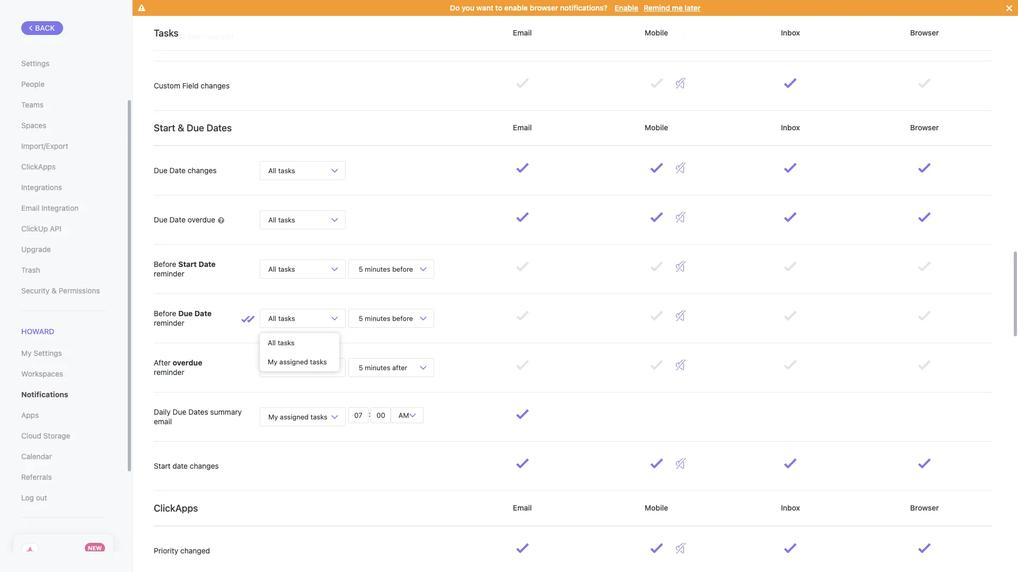 Task type: locate. For each thing, give the bounding box(es) containing it.
changes for start date changes
[[190, 462, 219, 471]]

None text field
[[371, 408, 391, 424]]

2 vertical spatial minutes
[[365, 364, 390, 372]]

0 vertical spatial start
[[154, 122, 175, 133]]

start
[[154, 122, 175, 133], [178, 260, 197, 269], [154, 462, 171, 471]]

1 before from the top
[[392, 265, 413, 273]]

changes right date
[[190, 462, 219, 471]]

0 vertical spatial reminder
[[154, 269, 184, 278]]

teams link
[[21, 96, 106, 114]]

2 mobile from the top
[[643, 123, 670, 132]]

calendar link
[[21, 448, 106, 466]]

0 horizontal spatial &
[[51, 286, 57, 295]]

start left date
[[154, 462, 171, 471]]

overdue right after at the left of page
[[173, 358, 202, 367]]

0 vertical spatial browser
[[908, 28, 941, 37]]

5
[[359, 265, 363, 273], [359, 314, 363, 323], [359, 364, 363, 372]]

1 off image from the top
[[676, 78, 686, 89]]

0 vertical spatial changes
[[201, 81, 230, 90]]

1 vertical spatial reminder
[[154, 319, 184, 328]]

1 vertical spatial mobile
[[643, 123, 670, 132]]

2 vertical spatial reminder
[[154, 368, 184, 377]]

0 vertical spatial assigned
[[279, 358, 308, 366]]

tasks
[[278, 166, 295, 175], [278, 216, 295, 224], [278, 265, 295, 273], [278, 314, 295, 323], [278, 339, 295, 347], [310, 358, 327, 366], [278, 364, 295, 372], [311, 413, 328, 421]]

changes right field
[[201, 81, 230, 90]]

remind
[[644, 3, 670, 12]]

changed
[[180, 547, 210, 556]]

5 for overdue
[[359, 364, 363, 372]]

settings up people at the top left of page
[[21, 59, 50, 68]]

& up due date changes
[[178, 122, 184, 133]]

2 off image from the top
[[676, 212, 686, 223]]

0 vertical spatial 5
[[359, 265, 363, 273]]

2 5 minutes before from the top
[[357, 314, 415, 323]]

3 browser from the top
[[908, 504, 941, 513]]

before for before start date reminder
[[154, 260, 176, 269]]

1 horizontal spatial clickapps
[[154, 503, 198, 514]]

2 vertical spatial 5
[[359, 364, 363, 372]]

log out link
[[21, 490, 106, 508]]

reminder inside the before start date reminder
[[154, 269, 184, 278]]

settings up workspaces at the left
[[34, 349, 62, 358]]

my assigned tasks
[[268, 358, 327, 366], [268, 413, 328, 421]]

2 inbox from the top
[[779, 123, 802, 132]]

1 browser from the top
[[908, 28, 941, 37]]

storage
[[43, 432, 70, 441]]

0 vertical spatial inbox
[[779, 28, 802, 37]]

1 horizontal spatial &
[[178, 122, 184, 133]]

0 vertical spatial before
[[392, 265, 413, 273]]

clickup
[[21, 224, 48, 233]]

reminder for due date
[[154, 319, 184, 328]]

trash link
[[21, 261, 106, 279]]

back
[[35, 23, 55, 32]]

my settings link
[[21, 345, 106, 363]]

summary
[[210, 408, 242, 417]]

reminder up before due date reminder
[[154, 269, 184, 278]]

due date changes
[[154, 166, 217, 175]]

dates
[[207, 122, 232, 133], [188, 408, 208, 417]]

1 vertical spatial 5 minutes before
[[357, 314, 415, 323]]

inbox
[[779, 28, 802, 37], [779, 123, 802, 132], [779, 504, 802, 513]]

before inside before due date reminder
[[154, 309, 176, 318]]

2 browser from the top
[[908, 123, 941, 132]]

email for start & due dates
[[511, 123, 534, 132]]

you
[[462, 3, 475, 12]]

date down start & due dates
[[170, 166, 186, 175]]

changes
[[201, 81, 230, 90], [188, 166, 217, 175], [190, 462, 219, 471]]

email for tasks
[[511, 28, 534, 37]]

1 vertical spatial start
[[178, 260, 197, 269]]

referrals link
[[21, 469, 106, 487]]

overdue down due date changes
[[188, 215, 215, 224]]

workspaces link
[[21, 366, 106, 384]]

assigned
[[279, 358, 308, 366], [280, 413, 309, 421]]

before
[[154, 260, 176, 269], [154, 309, 176, 318]]

0 vertical spatial &
[[178, 122, 184, 133]]

1 5 from the top
[[359, 265, 363, 273]]

mobile for tasks
[[643, 28, 670, 37]]

clickapps up integrations
[[21, 162, 56, 171]]

1 vertical spatial browser
[[908, 123, 941, 132]]

reminder up after at the left of page
[[154, 319, 184, 328]]

start & due dates
[[154, 122, 232, 133]]

minutes for start date
[[365, 265, 390, 273]]

1 vertical spatial &
[[51, 286, 57, 295]]

1 vertical spatial inbox
[[779, 123, 802, 132]]

0 vertical spatial mobile
[[643, 28, 670, 37]]

minutes
[[365, 265, 390, 273], [365, 314, 390, 323], [365, 364, 390, 372]]

:
[[369, 410, 371, 419]]

1 inbox from the top
[[779, 28, 802, 37]]

enable
[[615, 3, 639, 12]]

1 vertical spatial 5
[[359, 314, 363, 323]]

after
[[392, 364, 407, 372]]

1 vertical spatial minutes
[[365, 314, 390, 323]]

browser for tasks
[[908, 28, 941, 37]]

inbox for clickapps
[[779, 504, 802, 513]]

start down custom
[[154, 122, 175, 133]]

2 before from the top
[[392, 314, 413, 323]]

0 vertical spatial clickapps
[[21, 162, 56, 171]]

1 off image from the top
[[676, 29, 686, 39]]

0 vertical spatial settings
[[21, 59, 50, 68]]

3 inbox from the top
[[779, 504, 802, 513]]

all tasks
[[268, 166, 295, 175], [268, 216, 295, 224], [268, 265, 295, 273], [268, 314, 295, 323], [268, 339, 295, 347], [268, 364, 295, 372]]

integrations link
[[21, 179, 106, 197]]

None text field
[[348, 408, 369, 424]]

date down the before start date reminder
[[195, 309, 212, 318]]

0 vertical spatial my assigned tasks
[[268, 358, 327, 366]]

due
[[187, 122, 204, 133], [154, 166, 168, 175], [154, 215, 168, 224], [178, 309, 193, 318], [173, 408, 186, 417]]

dates down custom field changes
[[207, 122, 232, 133]]

due date overdue
[[154, 215, 217, 224]]

mobile
[[643, 28, 670, 37], [643, 123, 670, 132], [643, 504, 670, 513]]

1 minutes from the top
[[365, 265, 390, 273]]

all
[[268, 166, 276, 175], [268, 216, 276, 224], [268, 265, 276, 273], [268, 314, 276, 323], [268, 339, 276, 347], [268, 364, 276, 372]]

before down the before start date reminder
[[154, 309, 176, 318]]

browser for clickapps
[[908, 504, 941, 513]]

dates left summary
[[188, 408, 208, 417]]

before inside the before start date reminder
[[154, 260, 176, 269]]

custom
[[154, 81, 180, 90]]

browser
[[530, 3, 558, 12]]

referrals
[[21, 473, 52, 482]]

0 vertical spatial minutes
[[365, 265, 390, 273]]

2 before from the top
[[154, 309, 176, 318]]

3 5 from the top
[[359, 364, 363, 372]]

before down due date overdue
[[154, 260, 176, 269]]

reminder down after at the left of page
[[154, 368, 184, 377]]

changes down start & due dates
[[188, 166, 217, 175]]

1 before from the top
[[154, 260, 176, 269]]

clickapps
[[21, 162, 56, 171], [154, 503, 198, 514]]

people link
[[21, 75, 106, 93]]

after
[[154, 358, 171, 367]]

resolved
[[204, 32, 233, 41]]

1 vertical spatial before
[[154, 309, 176, 318]]

2 vertical spatial inbox
[[779, 504, 802, 513]]

changes for custom field changes
[[201, 81, 230, 90]]

1 vertical spatial dates
[[188, 408, 208, 417]]

am
[[397, 411, 411, 420]]

2 reminder from the top
[[154, 319, 184, 328]]

overdue
[[188, 215, 215, 224], [173, 358, 202, 367]]

1 mobile from the top
[[643, 28, 670, 37]]

2 5 from the top
[[359, 314, 363, 323]]

1 vertical spatial my assigned tasks
[[268, 413, 328, 421]]

priority changed
[[154, 547, 210, 556]]

reminder inside before due date reminder
[[154, 319, 184, 328]]

before
[[392, 265, 413, 273], [392, 314, 413, 323]]

1 vertical spatial overdue
[[173, 358, 202, 367]]

4 off image from the top
[[676, 311, 686, 321]]

spaces link
[[21, 117, 106, 135]]

1 vertical spatial before
[[392, 314, 413, 323]]

1 reminder from the top
[[154, 269, 184, 278]]

& right security on the left of the page
[[51, 286, 57, 295]]

do you want to enable browser notifications? enable remind me later
[[450, 3, 701, 12]]

1 5 minutes before from the top
[[357, 265, 415, 273]]

clickapps down date
[[154, 503, 198, 514]]

5 minutes before for 4th off icon from the top of the page
[[357, 314, 415, 323]]

trash
[[21, 266, 40, 275]]

start inside the before start date reminder
[[178, 260, 197, 269]]

0 horizontal spatial clickapps
[[21, 162, 56, 171]]

3 mobile from the top
[[643, 504, 670, 513]]

date
[[170, 166, 186, 175], [170, 215, 186, 224], [199, 260, 216, 269], [195, 309, 212, 318]]

3 minutes from the top
[[365, 364, 390, 372]]

before for 4th off icon from the top of the page
[[392, 314, 413, 323]]

settings
[[21, 59, 50, 68], [34, 349, 62, 358]]

1 vertical spatial changes
[[188, 166, 217, 175]]

5 minutes after
[[357, 364, 409, 372]]

off image
[[676, 29, 686, 39], [676, 212, 686, 223], [676, 360, 686, 371], [676, 544, 686, 554]]

before for 3rd off icon from the bottom of the page
[[392, 265, 413, 273]]

start for &
[[154, 122, 175, 133]]

3 reminder from the top
[[154, 368, 184, 377]]

howard
[[21, 327, 54, 336]]

reminder for start date
[[154, 269, 184, 278]]

date
[[173, 462, 188, 471]]

1 vertical spatial clickapps
[[154, 503, 198, 514]]

before start date reminder
[[154, 260, 216, 278]]

& for security
[[51, 286, 57, 295]]

new
[[88, 545, 102, 552]]

daily due dates summary email
[[154, 408, 242, 426]]

5 for start date
[[359, 265, 363, 273]]

date down due date overdue
[[199, 260, 216, 269]]

field
[[182, 81, 199, 90]]

email integration
[[21, 204, 79, 213]]

before for before due date reminder
[[154, 309, 176, 318]]

2 vertical spatial mobile
[[643, 504, 670, 513]]

reminder
[[154, 269, 184, 278], [154, 319, 184, 328], [154, 368, 184, 377]]

later
[[685, 3, 701, 12]]

2 vertical spatial start
[[154, 462, 171, 471]]

calendar
[[21, 452, 52, 462]]

0 vertical spatial before
[[154, 260, 176, 269]]

minutes for overdue
[[365, 364, 390, 372]]

start down due date overdue
[[178, 260, 197, 269]]

people
[[21, 80, 45, 89]]

2 vertical spatial browser
[[908, 504, 941, 513]]

0 vertical spatial 5 minutes before
[[357, 265, 415, 273]]

security & permissions link
[[21, 282, 106, 300]]

1 vertical spatial assigned
[[280, 413, 309, 421]]

2 vertical spatial changes
[[190, 462, 219, 471]]

off image
[[676, 78, 686, 89], [676, 163, 686, 173], [676, 261, 686, 272], [676, 311, 686, 321], [676, 459, 686, 469]]

5 minutes before
[[357, 265, 415, 273], [357, 314, 415, 323]]



Task type: vqa. For each thing, say whether or not it's contained in the screenshot.
globe icon
no



Task type: describe. For each thing, give the bounding box(es) containing it.
spaces
[[21, 121, 46, 130]]

checklist
[[154, 32, 185, 41]]

date inside before due date reminder
[[195, 309, 212, 318]]

checklist item resolved
[[154, 32, 233, 41]]

cloud
[[21, 432, 41, 441]]

teams
[[21, 100, 43, 109]]

custom field changes
[[154, 81, 230, 90]]

mobile for start & due dates
[[643, 123, 670, 132]]

integrations
[[21, 183, 62, 192]]

0 vertical spatial overdue
[[188, 215, 215, 224]]

notifications link
[[21, 386, 106, 404]]

inbox for tasks
[[779, 28, 802, 37]]

clickup api link
[[21, 220, 106, 238]]

out
[[36, 494, 47, 503]]

email
[[154, 417, 172, 426]]

back link
[[21, 21, 63, 35]]

clickapps link
[[21, 158, 106, 176]]

import/export
[[21, 142, 68, 151]]

do
[[450, 3, 460, 12]]

cloud storage link
[[21, 428, 106, 446]]

dates inside daily due dates summary email
[[188, 408, 208, 417]]

3 off image from the top
[[676, 360, 686, 371]]

clickup api
[[21, 224, 61, 233]]

apps link
[[21, 407, 106, 425]]

changes for due date changes
[[188, 166, 217, 175]]

upgrade link
[[21, 241, 106, 259]]

0 vertical spatial dates
[[207, 122, 232, 133]]

import/export link
[[21, 137, 106, 155]]

want
[[476, 3, 493, 12]]

5 off image from the top
[[676, 459, 686, 469]]

upgrade
[[21, 245, 51, 254]]

due inside daily due dates summary email
[[173, 408, 186, 417]]

to
[[495, 3, 503, 12]]

notifications?
[[560, 3, 608, 12]]

1 vertical spatial settings
[[34, 349, 62, 358]]

& for start
[[178, 122, 184, 133]]

my settings
[[21, 349, 62, 358]]

priority
[[154, 547, 178, 556]]

reminder inside the after overdue reminder
[[154, 368, 184, 377]]

before due date reminder
[[154, 309, 212, 328]]

daily
[[154, 408, 171, 417]]

due inside before due date reminder
[[178, 309, 193, 318]]

start for date
[[154, 462, 171, 471]]

log
[[21, 494, 34, 503]]

workspaces
[[21, 370, 63, 379]]

settings link
[[21, 55, 106, 73]]

4 off image from the top
[[676, 544, 686, 554]]

me
[[672, 3, 683, 12]]

cloud storage
[[21, 432, 70, 441]]

2 minutes from the top
[[365, 314, 390, 323]]

date up the before start date reminder
[[170, 215, 186, 224]]

email for clickapps
[[511, 504, 534, 513]]

permissions
[[59, 286, 100, 295]]

apps
[[21, 411, 39, 420]]

notifications
[[21, 390, 68, 399]]

security & permissions
[[21, 286, 100, 295]]

3 off image from the top
[[676, 261, 686, 272]]

security
[[21, 286, 49, 295]]

start date changes
[[154, 462, 219, 471]]

tasks
[[154, 27, 179, 38]]

inbox for start & due dates
[[779, 123, 802, 132]]

api
[[50, 224, 61, 233]]

browser for start & due dates
[[908, 123, 941, 132]]

integration
[[42, 204, 79, 213]]

5 minutes before for 3rd off icon from the bottom of the page
[[357, 265, 415, 273]]

item
[[187, 32, 202, 41]]

email integration link
[[21, 199, 106, 217]]

mobile for clickapps
[[643, 504, 670, 513]]

after overdue reminder
[[154, 358, 202, 377]]

date inside the before start date reminder
[[199, 260, 216, 269]]

enable
[[504, 3, 528, 12]]

overdue inside the after overdue reminder
[[173, 358, 202, 367]]

log out
[[21, 494, 47, 503]]

2 off image from the top
[[676, 163, 686, 173]]



